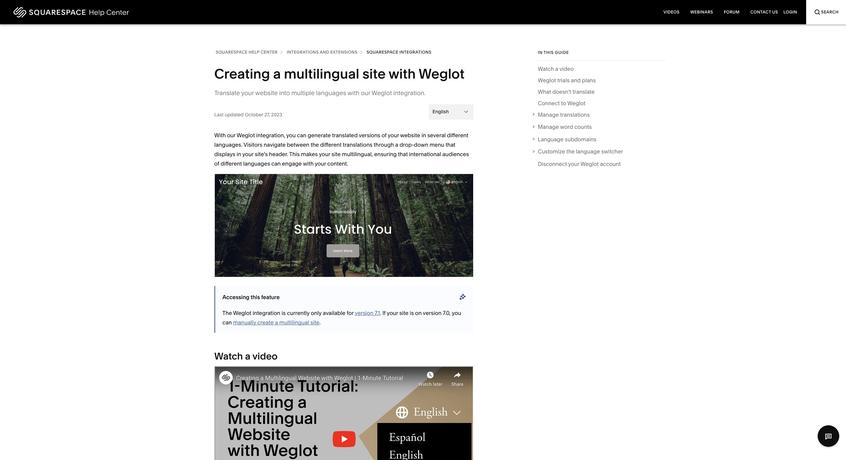 Task type: vqa. For each thing, say whether or not it's contained in the screenshot.
them.
no



Task type: describe. For each thing, give the bounding box(es) containing it.
this for in
[[544, 50, 554, 55]]

what doesn't translate link
[[538, 87, 595, 99]]

weglot trials and plans link
[[538, 76, 596, 87]]

visitors
[[244, 142, 262, 148]]

squarespace for squarespace integrations
[[367, 50, 398, 55]]

integrations and extensions
[[287, 50, 358, 55]]

connect to weglot link
[[538, 99, 586, 110]]

2 horizontal spatial can
[[297, 132, 306, 139]]

1 is from the left
[[282, 310, 286, 317]]

2023
[[271, 112, 282, 118]]

translations inside with our weglot integration, you can generate translated versions of your website in several different languages. visitors navigate between the different translations through a drop-down menu that displays in your site's header. this makes your site multilingual, ensuring that international audiences of different languages can engage with your content.
[[343, 142, 372, 148]]

guide
[[555, 50, 569, 55]]

1 horizontal spatial of
[[382, 132, 387, 139]]

2 vertical spatial different
[[221, 160, 242, 167]]

0 vertical spatial different
[[447, 132, 468, 139]]

through
[[374, 142, 394, 148]]

content.
[[327, 160, 348, 167]]

1 vertical spatial multilingual
[[279, 320, 309, 326]]

version 7.1 link
[[355, 310, 380, 317]]

feature
[[261, 294, 280, 301]]

weglot inside disconnect your weglot account link
[[581, 161, 599, 168]]

your inside the . if your site is on version 7.0, you can
[[387, 310, 398, 317]]

drop-
[[400, 142, 414, 148]]

makes
[[301, 151, 318, 158]]

0 vertical spatial watch a video
[[538, 66, 574, 72]]

customize the language switcher link
[[538, 147, 666, 157]]

last
[[214, 112, 224, 118]]

subdomains
[[565, 136, 597, 143]]

webinars
[[690, 9, 713, 15]]

your right makes
[[319, 151, 330, 158]]

videos link
[[658, 0, 685, 24]]

your down visitors
[[242, 151, 254, 158]]

weglot inside with our weglot integration, you can generate translated versions of your website in several different languages. visitors navigate between the different translations through a drop-down menu that displays in your site's header. this makes your site multilingual, ensuring that international audiences of different languages can engage with your content.
[[237, 132, 255, 139]]

manually
[[233, 320, 256, 326]]

word
[[560, 124, 573, 131]]

site's
[[255, 151, 268, 158]]

translate
[[214, 89, 240, 97]]

language
[[576, 148, 600, 155]]

squarespace help center link
[[216, 49, 278, 56]]

site down squarespace integrations link
[[362, 66, 386, 82]]

trials
[[557, 77, 570, 84]]

1 vertical spatial that
[[398, 151, 408, 158]]

versions
[[359, 132, 380, 139]]

only
[[311, 310, 322, 317]]

if
[[383, 310, 386, 317]]

manage translations link
[[538, 110, 666, 120]]

contact
[[751, 9, 771, 15]]

7.1
[[375, 310, 380, 317]]

7.0,
[[443, 310, 451, 317]]

multilingual,
[[342, 151, 373, 158]]

search button
[[806, 0, 846, 24]]

manually create a multilingual site link
[[233, 320, 319, 326]]

ensuring
[[374, 151, 397, 158]]

1 horizontal spatial different
[[320, 142, 342, 148]]

language subdomains link
[[538, 135, 666, 144]]

manage for manage translations
[[538, 111, 559, 118]]

1 vertical spatial of
[[214, 160, 219, 167]]

account
[[600, 161, 621, 168]]

between
[[287, 142, 309, 148]]

1 horizontal spatial that
[[446, 142, 455, 148]]

language subdomains
[[538, 136, 597, 143]]

what doesn't translate
[[538, 88, 595, 95]]

a image
[[214, 174, 473, 278]]

languages inside with our weglot integration, you can generate translated versions of your website in several different languages. visitors navigate between the different translations through a drop-down menu that displays in your site's header. this makes your site multilingual, ensuring that international audiences of different languages can engage with your content.
[[243, 160, 270, 167]]

to
[[561, 100, 566, 107]]

translate
[[573, 88, 595, 95]]

audiences
[[442, 151, 469, 158]]

squarespace integrations
[[367, 50, 431, 55]]

1 vertical spatial watch
[[214, 351, 243, 362]]

the inside with our weglot integration, you can generate translated versions of your website in several different languages. visitors navigate between the different translations through a drop-down menu that displays in your site's header. this makes your site multilingual, ensuring that international audiences of different languages can engage with your content.
[[311, 142, 319, 148]]

us
[[772, 9, 778, 15]]

engage
[[282, 160, 302, 167]]

several
[[427, 132, 446, 139]]

down
[[414, 142, 428, 148]]

last updated october 27, 2023
[[214, 112, 282, 118]]

the weglot integration is currently only available for version 7.1
[[222, 310, 380, 317]]

integration,
[[256, 132, 285, 139]]

accessing this feature
[[222, 294, 280, 301]]

1 horizontal spatial our
[[361, 89, 370, 97]]

manually create a multilingual site .
[[233, 320, 321, 326]]

you inside the . if your site is on version 7.0, you can
[[452, 310, 461, 317]]

manage word counts
[[538, 124, 592, 131]]

this for accessing
[[251, 294, 260, 301]]

disconnect
[[538, 161, 567, 168]]

watch a video link
[[538, 64, 574, 76]]

our inside with our weglot integration, you can generate translated versions of your website in several different languages. visitors navigate between the different translations through a drop-down menu that displays in your site's header. this makes your site multilingual, ensuring that international audiences of different languages can engage with your content.
[[227, 132, 236, 139]]

what
[[538, 88, 551, 95]]

switcher
[[601, 148, 623, 155]]

into
[[279, 89, 290, 97]]

english button
[[429, 104, 473, 119]]

1 vertical spatial video
[[252, 351, 278, 362]]

customize
[[538, 148, 565, 155]]

squarespace for squarespace help center
[[216, 50, 248, 55]]

accessing
[[222, 294, 249, 301]]

watch inside watch a video link
[[538, 66, 554, 72]]

translations inside dropdown button
[[560, 111, 590, 118]]

0 vertical spatial multilingual
[[284, 66, 359, 82]]



Task type: locate. For each thing, give the bounding box(es) containing it.
is
[[282, 310, 286, 317], [410, 310, 414, 317]]

contact us
[[751, 9, 778, 15]]

version
[[355, 310, 374, 317], [423, 310, 442, 317]]

0 horizontal spatial .
[[319, 320, 321, 326]]

language
[[538, 136, 564, 143]]

1 horizontal spatial watch a video
[[538, 66, 574, 72]]

1 horizontal spatial is
[[410, 310, 414, 317]]

extensions
[[330, 50, 358, 55]]

in
[[422, 132, 426, 139], [237, 151, 241, 158]]

. inside the . if your site is on version 7.0, you can
[[380, 310, 381, 317]]

1 horizontal spatial this
[[544, 50, 554, 55]]

our down the 'creating a multilingual site with weglot'
[[361, 89, 370, 97]]

is up manually create a multilingual site .
[[282, 310, 286, 317]]

currently
[[287, 310, 310, 317]]

0 vertical spatial of
[[382, 132, 387, 139]]

2 version from the left
[[423, 310, 442, 317]]

translate your website into multiple languages with our weglot integration.
[[214, 89, 426, 97]]

1 horizontal spatial video
[[560, 66, 574, 72]]

plans
[[582, 77, 596, 84]]

1 vertical spatial .
[[319, 320, 321, 326]]

you up between
[[286, 132, 296, 139]]

can down 'header.'
[[271, 160, 281, 167]]

integration.
[[393, 89, 426, 97]]

website inside with our weglot integration, you can generate translated versions of your website in several different languages. visitors navigate between the different translations through a drop-down menu that displays in your site's header. this makes your site multilingual, ensuring that international audiences of different languages can engage with your content.
[[400, 132, 420, 139]]

0 horizontal spatial translations
[[343, 142, 372, 148]]

the inside dropdown button
[[566, 148, 575, 155]]

help
[[249, 50, 260, 55]]

0 vertical spatial you
[[286, 132, 296, 139]]

videos
[[664, 9, 680, 15]]

site inside with our weglot integration, you can generate translated versions of your website in several different languages. visitors navigate between the different translations through a drop-down menu that displays in your site's header. this makes your site multilingual, ensuring that international audiences of different languages can engage with your content.
[[332, 151, 341, 158]]

2 vertical spatial with
[[303, 160, 314, 167]]

integrations
[[399, 50, 431, 55]]

and left extensions
[[320, 50, 329, 55]]

header.
[[269, 151, 288, 158]]

version left 7.1
[[355, 310, 374, 317]]

with inside with our weglot integration, you can generate translated versions of your website in several different languages. visitors navigate between the different translations through a drop-down menu that displays in your site's header. this makes your site multilingual, ensuring that international audiences of different languages can engage with your content.
[[303, 160, 314, 167]]

watch a video
[[538, 66, 574, 72], [214, 351, 278, 362]]

0 vertical spatial manage
[[538, 111, 559, 118]]

your
[[241, 89, 254, 97], [388, 132, 399, 139], [242, 151, 254, 158], [319, 151, 330, 158], [315, 160, 326, 167], [568, 161, 579, 168], [387, 310, 398, 317]]

language subdomains button
[[531, 135, 666, 144]]

your down the customize the language switcher
[[568, 161, 579, 168]]

english
[[433, 109, 449, 115]]

center
[[261, 50, 278, 55]]

manage word counts link
[[538, 122, 666, 132]]

create
[[257, 320, 274, 326]]

the
[[311, 142, 319, 148], [566, 148, 575, 155]]

translations up 'counts'
[[560, 111, 590, 118]]

the down generate
[[311, 142, 319, 148]]

version right "on"
[[423, 310, 442, 317]]

. left if
[[380, 310, 381, 317]]

that up audiences
[[446, 142, 455, 148]]

1 vertical spatial with
[[348, 89, 359, 97]]

1 manage from the top
[[538, 111, 559, 118]]

website
[[255, 89, 278, 97], [400, 132, 420, 139]]

can up between
[[297, 132, 306, 139]]

1 vertical spatial different
[[320, 142, 342, 148]]

available
[[323, 310, 346, 317]]

integration
[[253, 310, 280, 317]]

0 vertical spatial languages
[[316, 89, 346, 97]]

this left feature
[[251, 294, 260, 301]]

you right the "7.0,"
[[452, 310, 461, 317]]

1 vertical spatial and
[[571, 77, 581, 84]]

translations up multilingual,
[[343, 142, 372, 148]]

contact us link
[[745, 0, 784, 24]]

site up content.
[[332, 151, 341, 158]]

that down drop-
[[398, 151, 408, 158]]

27,
[[264, 112, 270, 118]]

integrations and extensions link
[[287, 49, 358, 56]]

the down language subdomains
[[566, 148, 575, 155]]

forum
[[724, 9, 740, 15]]

a
[[555, 66, 558, 72], [273, 66, 281, 82], [395, 142, 398, 148], [275, 320, 278, 326], [245, 351, 250, 362]]

your up through
[[388, 132, 399, 139]]

0 vertical spatial .
[[380, 310, 381, 317]]

manage down connect
[[538, 111, 559, 118]]

can down the
[[222, 320, 232, 326]]

customize the language switcher
[[538, 148, 623, 155]]

0 horizontal spatial this
[[251, 294, 260, 301]]

connect to weglot
[[538, 100, 586, 107]]

1 vertical spatial languages
[[243, 160, 270, 167]]

0 vertical spatial translations
[[560, 111, 590, 118]]

2 horizontal spatial different
[[447, 132, 468, 139]]

generate
[[308, 132, 331, 139]]

languages down the 'creating a multilingual site with weglot'
[[316, 89, 346, 97]]

with
[[214, 132, 226, 139]]

different
[[447, 132, 468, 139], [320, 142, 342, 148], [221, 160, 242, 167]]

0 horizontal spatial can
[[222, 320, 232, 326]]

your down creating
[[241, 89, 254, 97]]

in right displays
[[237, 151, 241, 158]]

for
[[347, 310, 354, 317]]

0 horizontal spatial of
[[214, 160, 219, 167]]

. down only
[[319, 320, 321, 326]]

1 vertical spatial website
[[400, 132, 420, 139]]

can inside the . if your site is on version 7.0, you can
[[222, 320, 232, 326]]

counts
[[574, 124, 592, 131]]

our up languages.
[[227, 132, 236, 139]]

weglot
[[419, 66, 465, 82], [538, 77, 556, 84], [372, 89, 392, 97], [567, 100, 586, 107], [237, 132, 255, 139], [581, 161, 599, 168], [233, 310, 251, 317]]

translated
[[332, 132, 358, 139]]

creating a multilingual site with weglot
[[214, 66, 465, 82]]

0 vertical spatial with
[[389, 66, 416, 82]]

0 horizontal spatial watch
[[214, 351, 243, 362]]

with down the 'creating a multilingual site with weglot'
[[348, 89, 359, 97]]

with down makes
[[303, 160, 314, 167]]

disconnect your weglot account
[[538, 161, 621, 168]]

navigate
[[264, 142, 286, 148]]

your right if
[[387, 310, 398, 317]]

that
[[446, 142, 455, 148], [398, 151, 408, 158]]

login link
[[784, 0, 797, 24]]

updated
[[225, 112, 244, 118]]

site left "on"
[[399, 310, 408, 317]]

connect
[[538, 100, 560, 107]]

0 vertical spatial this
[[544, 50, 554, 55]]

2 vertical spatial can
[[222, 320, 232, 326]]

login
[[784, 9, 797, 15]]

this right in
[[544, 50, 554, 55]]

1 horizontal spatial you
[[452, 310, 461, 317]]

1 vertical spatial manage
[[538, 124, 559, 131]]

manage up language
[[538, 124, 559, 131]]

international
[[409, 151, 441, 158]]

.
[[380, 310, 381, 317], [319, 320, 321, 326]]

creating
[[214, 66, 270, 82]]

this
[[289, 151, 300, 158]]

manage translations button
[[531, 110, 666, 120]]

1 version from the left
[[355, 310, 374, 317]]

0 vertical spatial watch
[[538, 66, 554, 72]]

website up drop-
[[400, 132, 420, 139]]

weglot inside connect to weglot link
[[567, 100, 586, 107]]

search
[[821, 9, 839, 15]]

0 horizontal spatial website
[[255, 89, 278, 97]]

1 horizontal spatial languages
[[316, 89, 346, 97]]

1 horizontal spatial in
[[422, 132, 426, 139]]

0 horizontal spatial different
[[221, 160, 242, 167]]

1 horizontal spatial can
[[271, 160, 281, 167]]

1 horizontal spatial translations
[[560, 111, 590, 118]]

0 horizontal spatial watch a video
[[214, 351, 278, 362]]

webinars link
[[685, 0, 719, 24]]

languages down site's
[[243, 160, 270, 167]]

0 vertical spatial website
[[255, 89, 278, 97]]

with up integration. at the top
[[389, 66, 416, 82]]

disconnect your weglot account link
[[538, 159, 621, 171]]

a inside watch a video link
[[555, 66, 558, 72]]

0 horizontal spatial with
[[303, 160, 314, 167]]

. if your site is on version 7.0, you can
[[222, 310, 461, 326]]

and right trials
[[571, 77, 581, 84]]

you inside with our weglot integration, you can generate translated versions of your website in several different languages. visitors navigate between the different translations through a drop-down menu that displays in your site's header. this makes your site multilingual, ensuring that international audiences of different languages can engage with your content.
[[286, 132, 296, 139]]

multilingual up translate your website into multiple languages with our weglot integration.
[[284, 66, 359, 82]]

in this guide
[[538, 50, 569, 55]]

1 horizontal spatial watch
[[538, 66, 554, 72]]

0 vertical spatial in
[[422, 132, 426, 139]]

1 horizontal spatial with
[[348, 89, 359, 97]]

different up audiences
[[447, 132, 468, 139]]

1 horizontal spatial website
[[400, 132, 420, 139]]

0 horizontal spatial version
[[355, 310, 374, 317]]

site inside the . if your site is on version 7.0, you can
[[399, 310, 408, 317]]

weglot trials and plans
[[538, 77, 596, 84]]

site down only
[[310, 320, 319, 326]]

0 vertical spatial and
[[320, 50, 329, 55]]

0 horizontal spatial languages
[[243, 160, 270, 167]]

website left into
[[255, 89, 278, 97]]

menu
[[430, 142, 444, 148]]

0 horizontal spatial in
[[237, 151, 241, 158]]

0 horizontal spatial the
[[311, 142, 319, 148]]

0 horizontal spatial that
[[398, 151, 408, 158]]

forum link
[[719, 0, 745, 24]]

1 vertical spatial can
[[271, 160, 281, 167]]

in up "down"
[[422, 132, 426, 139]]

1 vertical spatial our
[[227, 132, 236, 139]]

manage for manage word counts
[[538, 124, 559, 131]]

customize the language switcher button
[[531, 147, 666, 157]]

weglot inside weglot trials and plans link
[[538, 77, 556, 84]]

version inside the . if your site is on version 7.0, you can
[[423, 310, 442, 317]]

0 vertical spatial that
[[446, 142, 455, 148]]

different down displays
[[221, 160, 242, 167]]

a inside with our weglot integration, you can generate translated versions of your website in several different languages. visitors navigate between the different translations through a drop-down menu that displays in your site's header. this makes your site multilingual, ensuring that international audiences of different languages can engage with your content.
[[395, 142, 398, 148]]

doesn't
[[552, 88, 571, 95]]

2 horizontal spatial with
[[389, 66, 416, 82]]

is left "on"
[[410, 310, 414, 317]]

in
[[538, 50, 543, 55]]

squarespace integrations link
[[367, 49, 431, 56]]

0 vertical spatial our
[[361, 89, 370, 97]]

1 vertical spatial watch a video
[[214, 351, 278, 362]]

squarespace help center
[[216, 50, 278, 55]]

1 horizontal spatial the
[[566, 148, 575, 155]]

squarespace left integrations
[[367, 50, 398, 55]]

of up through
[[382, 132, 387, 139]]

1 vertical spatial in
[[237, 151, 241, 158]]

1 vertical spatial this
[[251, 294, 260, 301]]

2 is from the left
[[410, 310, 414, 317]]

squarespace left the "help"
[[216, 50, 248, 55]]

october
[[245, 112, 263, 118]]

1 squarespace from the left
[[216, 50, 248, 55]]

1 vertical spatial translations
[[343, 142, 372, 148]]

1 horizontal spatial .
[[380, 310, 381, 317]]

manage word counts button
[[531, 122, 666, 132]]

of down displays
[[214, 160, 219, 167]]

1 horizontal spatial and
[[571, 77, 581, 84]]

1 horizontal spatial squarespace
[[367, 50, 398, 55]]

0 horizontal spatial squarespace
[[216, 50, 248, 55]]

2 manage from the top
[[538, 124, 559, 131]]

0 horizontal spatial and
[[320, 50, 329, 55]]

0 vertical spatial can
[[297, 132, 306, 139]]

0 vertical spatial video
[[560, 66, 574, 72]]

your down makes
[[315, 160, 326, 167]]

1 vertical spatial you
[[452, 310, 461, 317]]

different down generate
[[320, 142, 342, 148]]

0 horizontal spatial our
[[227, 132, 236, 139]]

0 horizontal spatial is
[[282, 310, 286, 317]]

2 squarespace from the left
[[367, 50, 398, 55]]

multilingual down currently
[[279, 320, 309, 326]]

displays
[[214, 151, 235, 158]]

0 horizontal spatial video
[[252, 351, 278, 362]]

0 horizontal spatial you
[[286, 132, 296, 139]]

manage translations
[[538, 111, 590, 118]]

1 horizontal spatial version
[[423, 310, 442, 317]]

is inside the . if your site is on version 7.0, you can
[[410, 310, 414, 317]]



